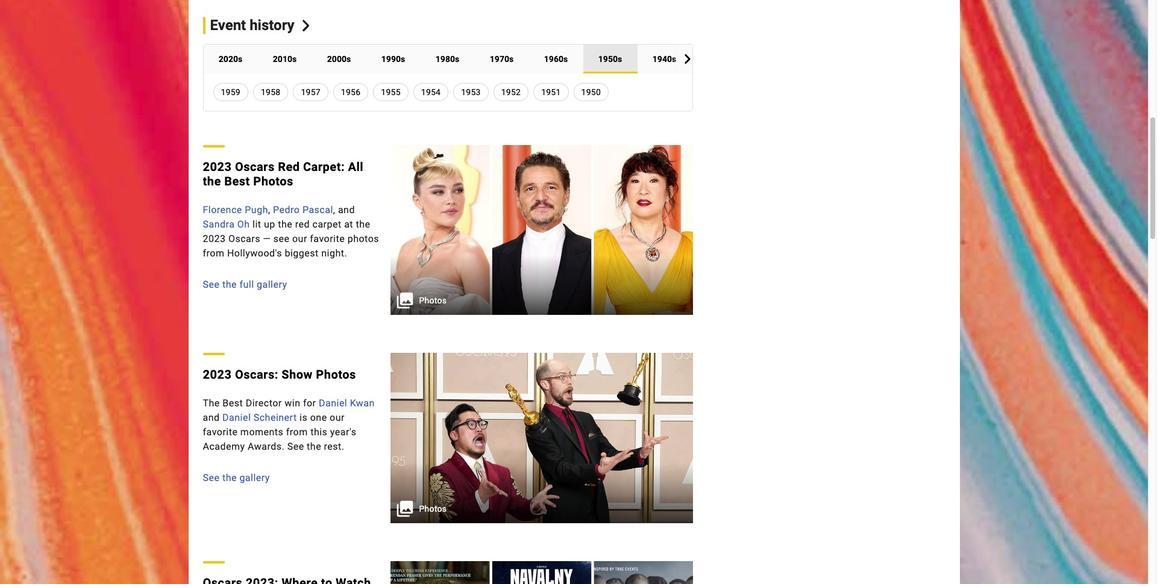 Task type: describe. For each thing, give the bounding box(es) containing it.
tab list containing 2020s
[[203, 44, 746, 73]]

lit
[[253, 219, 261, 230]]

1951
[[541, 87, 561, 97]]

1958
[[261, 87, 281, 97]]

2020s
[[219, 54, 242, 64]]

the right at
[[356, 219, 370, 230]]

editorial image image
[[390, 562, 693, 585]]

1960s tab
[[529, 44, 583, 73]]

gallery inside see the full gallery button
[[257, 279, 287, 290]]

1955 button
[[373, 83, 409, 101]]

see the full gallery
[[203, 279, 287, 290]]

gallery inside see the gallery button
[[240, 473, 270, 484]]

1959 button
[[213, 83, 248, 101]]

our inside lit up the red carpet at the 2023 oscars — see our favorite photos from hollywood's biggest night.
[[292, 233, 307, 245]]

florence pugh link
[[203, 204, 268, 216]]

the inside 2023 oscars red carpet: all the best photos
[[203, 174, 221, 189]]

daniel kwan link
[[319, 398, 375, 410]]

event
[[210, 17, 246, 34]]

1960s
[[544, 54, 568, 64]]

show
[[282, 368, 313, 382]]

best inside the best director win for daniel kwan and daniel scheinert
[[223, 398, 243, 410]]

photos link for 2023 oscars red carpet: all the best photos
[[390, 145, 693, 315]]

1950 button
[[574, 83, 609, 101]]

photos link for 2023 oscars: show photos
[[390, 353, 693, 524]]

the down academy
[[222, 473, 237, 484]]

—
[[263, 233, 271, 245]]

win
[[285, 398, 300, 410]]

pedro
[[273, 204, 300, 216]]

our inside is one our favorite moments from this year's academy awards. see the rest.
[[330, 413, 345, 424]]

history
[[250, 17, 295, 34]]

up
[[264, 219, 275, 230]]

2023 for 2023 oscars red carpet: all the best photos
[[203, 160, 232, 174]]

2000s
[[327, 54, 351, 64]]

see for 2023 oscars red carpet: all the best photos
[[203, 279, 220, 290]]

favorite inside lit up the red carpet at the 2023 oscars — see our favorite photos from hollywood's biggest night.
[[310, 233, 345, 245]]

one
[[310, 413, 327, 424]]

favorite inside is one our favorite moments from this year's academy awards. see the rest.
[[203, 427, 238, 438]]

1950
[[581, 87, 601, 97]]

carpet
[[313, 219, 342, 230]]

1950s
[[599, 54, 622, 64]]

event photo image for 2023 oscars red carpet: all the best photos
[[390, 145, 693, 316]]

1955
[[381, 87, 401, 97]]

and inside the best director win for daniel kwan and daniel scheinert
[[203, 413, 220, 424]]

this
[[311, 427, 328, 438]]

see the gallery button
[[203, 472, 381, 486]]

awards.
[[248, 441, 285, 453]]

photos
[[348, 233, 379, 245]]

1 vertical spatial chevron right inline image
[[683, 54, 693, 64]]

year's
[[330, 427, 357, 438]]

florence pugh , pedro pascal , and sandra oh
[[203, 204, 355, 230]]

oh
[[237, 219, 250, 230]]

see the gallery
[[203, 473, 270, 484]]

2023 oscars: show photos
[[203, 368, 356, 382]]

1970s tab
[[475, 44, 529, 73]]

2000s tab
[[312, 44, 366, 73]]

1 , from the left
[[268, 204, 270, 216]]

photos group for 2023 oscars: show photos
[[390, 353, 693, 524]]

1 horizontal spatial daniel
[[319, 398, 347, 410]]

0 horizontal spatial daniel
[[222, 413, 251, 424]]

director
[[246, 398, 282, 410]]

1958 button
[[253, 83, 288, 101]]

event history
[[210, 17, 295, 34]]

from inside lit up the red carpet at the 2023 oscars — see our favorite photos from hollywood's biggest night.
[[203, 248, 225, 259]]

the down "pedro"
[[278, 219, 293, 230]]

is
[[300, 413, 308, 424]]



Task type: locate. For each thing, give the bounding box(es) containing it.
daniel up 'moments'
[[222, 413, 251, 424]]

is one our favorite moments from this year's academy awards. see the rest.
[[203, 413, 357, 453]]

photos
[[253, 174, 293, 189], [419, 296, 447, 306], [316, 368, 356, 382], [419, 504, 447, 514]]

moments
[[240, 427, 284, 438]]

our up "biggest"
[[292, 233, 307, 245]]

chevron right inline image
[[300, 20, 312, 31], [683, 54, 693, 64]]

oscars inside lit up the red carpet at the 2023 oscars — see our favorite photos from hollywood's biggest night.
[[228, 233, 260, 245]]

1951 button
[[534, 83, 569, 101]]

1956 button
[[333, 83, 369, 101]]

the down this
[[307, 441, 321, 453]]

2023 up florence
[[203, 160, 232, 174]]

1 vertical spatial 2023
[[203, 233, 226, 245]]

2 vertical spatial see
[[203, 473, 220, 484]]

0 vertical spatial see
[[203, 279, 220, 290]]

chevron right inline image right history
[[300, 20, 312, 31]]

tab list
[[203, 44, 746, 73]]

1 horizontal spatial favorite
[[310, 233, 345, 245]]

0 vertical spatial photos group
[[390, 145, 693, 316]]

1 vertical spatial see
[[287, 441, 304, 453]]

0 vertical spatial best
[[224, 174, 250, 189]]

pascal
[[303, 204, 333, 216]]

1 vertical spatial daniel
[[222, 413, 251, 424]]

1 photos group from the top
[[390, 145, 693, 316]]

0 vertical spatial daniel
[[319, 398, 347, 410]]

favorite up academy
[[203, 427, 238, 438]]

oscars:
[[235, 368, 278, 382]]

chevron right inline image inside event history link
[[300, 20, 312, 31]]

at
[[344, 219, 353, 230]]

the inside is one our favorite moments from this year's academy awards. see the rest.
[[307, 441, 321, 453]]

full
[[240, 279, 254, 290]]

see the full gallery button
[[203, 278, 381, 292]]

2 2023 from the top
[[203, 233, 226, 245]]

2 vertical spatial 2023
[[203, 368, 232, 382]]

1 horizontal spatial and
[[338, 204, 355, 216]]

1970s
[[490, 54, 514, 64]]

2 photos link from the top
[[390, 353, 693, 524]]

oscars
[[235, 160, 275, 174], [228, 233, 260, 245]]

pugh
[[245, 204, 268, 216]]

oscars down oh
[[228, 233, 260, 245]]

1 2023 from the top
[[203, 160, 232, 174]]

1952
[[501, 87, 521, 97]]

gallery down awards.
[[240, 473, 270, 484]]

1980s tab
[[420, 44, 475, 73]]

1 vertical spatial our
[[330, 413, 345, 424]]

pedro pascal link
[[273, 204, 333, 216]]

from inside is one our favorite moments from this year's academy awards. see the rest.
[[286, 427, 308, 438]]

0 horizontal spatial our
[[292, 233, 307, 245]]

chevron right inline image right 1940s
[[683, 54, 693, 64]]

gallery right full
[[257, 279, 287, 290]]

2023 inside lit up the red carpet at the 2023 oscars — see our favorite photos from hollywood's biggest night.
[[203, 233, 226, 245]]

0 horizontal spatial chevron right inline image
[[300, 20, 312, 31]]

1956
[[341, 87, 361, 97]]

event history link
[[203, 17, 312, 34]]

1 vertical spatial photos group
[[390, 353, 693, 524]]

1 horizontal spatial ,
[[333, 204, 335, 216]]

best up florence pugh link
[[224, 174, 250, 189]]

from down sandra
[[203, 248, 225, 259]]

0 vertical spatial 2023
[[203, 160, 232, 174]]

hollywood's
[[227, 248, 282, 259]]

the left full
[[222, 279, 237, 290]]

academy
[[203, 441, 245, 453]]

and inside florence pugh , pedro pascal , and sandra oh
[[338, 204, 355, 216]]

photos group for 2023 oscars red carpet: all the best photos
[[390, 145, 693, 316]]

1959
[[221, 87, 241, 97]]

1 vertical spatial oscars
[[228, 233, 260, 245]]

1 photos link from the top
[[390, 145, 693, 315]]

1 vertical spatial best
[[223, 398, 243, 410]]

1950s tab
[[583, 44, 638, 73]]

0 vertical spatial event photo image
[[390, 145, 693, 316]]

red
[[278, 160, 300, 174]]

see down academy
[[203, 473, 220, 484]]

oscars left red
[[235, 160, 275, 174]]

, up carpet
[[333, 204, 335, 216]]

1 vertical spatial gallery
[[240, 473, 270, 484]]

0 horizontal spatial favorite
[[203, 427, 238, 438]]

daniel scheinert link
[[222, 413, 297, 424]]

red
[[295, 219, 310, 230]]

our
[[292, 233, 307, 245], [330, 413, 345, 424]]

2 photos group from the top
[[390, 353, 693, 524]]

3 2023 from the top
[[203, 368, 232, 382]]

sandra oh link
[[203, 219, 250, 230]]

1953 button
[[453, 83, 489, 101]]

biggest
[[285, 248, 319, 259]]

and up at
[[338, 204, 355, 216]]

1 horizontal spatial our
[[330, 413, 345, 424]]

1 vertical spatial from
[[286, 427, 308, 438]]

night.
[[321, 248, 347, 259]]

daniel
[[319, 398, 347, 410], [222, 413, 251, 424]]

our up year's
[[330, 413, 345, 424]]

1957 button
[[293, 83, 328, 101]]

from
[[203, 248, 225, 259], [286, 427, 308, 438]]

,
[[268, 204, 270, 216], [333, 204, 335, 216]]

the up florence
[[203, 174, 221, 189]]

florence
[[203, 204, 242, 216]]

2023
[[203, 160, 232, 174], [203, 233, 226, 245], [203, 368, 232, 382]]

lit up the red carpet at the 2023 oscars — see our favorite photos from hollywood's biggest night.
[[203, 219, 379, 259]]

see
[[203, 279, 220, 290], [287, 441, 304, 453], [203, 473, 220, 484]]

and
[[338, 204, 355, 216], [203, 413, 220, 424]]

1990s
[[381, 54, 405, 64]]

the
[[203, 174, 221, 189], [278, 219, 293, 230], [356, 219, 370, 230], [222, 279, 237, 290], [307, 441, 321, 453], [222, 473, 237, 484]]

1 vertical spatial and
[[203, 413, 220, 424]]

photos inside 2023 oscars red carpet: all the best photos
[[253, 174, 293, 189]]

, up up
[[268, 204, 270, 216]]

photos link
[[390, 145, 693, 315], [390, 353, 693, 524]]

all
[[348, 160, 364, 174]]

event photo image
[[390, 145, 693, 316], [390, 353, 693, 524]]

event photo image for 2023 oscars: show photos
[[390, 353, 693, 524]]

best inside 2023 oscars red carpet: all the best photos
[[224, 174, 250, 189]]

oscars inside 2023 oscars red carpet: all the best photos
[[235, 160, 275, 174]]

0 vertical spatial photos link
[[390, 145, 693, 315]]

see for 2023 oscars: show photos
[[203, 473, 220, 484]]

see left full
[[203, 279, 220, 290]]

rest.
[[324, 441, 345, 453]]

the
[[203, 398, 220, 410]]

1954
[[421, 87, 441, 97]]

and down the
[[203, 413, 220, 424]]

0 vertical spatial gallery
[[257, 279, 287, 290]]

2 , from the left
[[333, 204, 335, 216]]

2 event photo image from the top
[[390, 353, 693, 524]]

2023 oscars red carpet: all the best photos
[[203, 160, 364, 189]]

2020s tab
[[203, 44, 258, 73]]

0 vertical spatial our
[[292, 233, 307, 245]]

1 horizontal spatial from
[[286, 427, 308, 438]]

2023 down sandra
[[203, 233, 226, 245]]

1953
[[461, 87, 481, 97]]

the best director win for daniel kwan and daniel scheinert
[[203, 398, 375, 424]]

1940s
[[653, 54, 676, 64]]

0 vertical spatial favorite
[[310, 233, 345, 245]]

best
[[224, 174, 250, 189], [223, 398, 243, 410]]

sandra
[[203, 219, 235, 230]]

2023 for 2023 oscars: show photos
[[203, 368, 232, 382]]

1940s tab
[[638, 44, 692, 73]]

0 horizontal spatial from
[[203, 248, 225, 259]]

favorite down carpet
[[310, 233, 345, 245]]

for
[[303, 398, 316, 410]]

see right awards.
[[287, 441, 304, 453]]

0 vertical spatial and
[[338, 204, 355, 216]]

gallery
[[257, 279, 287, 290], [240, 473, 270, 484]]

1980s
[[436, 54, 459, 64]]

kwan
[[350, 398, 375, 410]]

1954 button
[[413, 83, 449, 101]]

0 vertical spatial from
[[203, 248, 225, 259]]

best right the
[[223, 398, 243, 410]]

2023 inside 2023 oscars red carpet: all the best photos
[[203, 160, 232, 174]]

carpet:
[[303, 160, 345, 174]]

group
[[390, 562, 693, 585]]

see inside is one our favorite moments from this year's academy awards. see the rest.
[[287, 441, 304, 453]]

see
[[274, 233, 290, 245]]

0 vertical spatial chevron right inline image
[[300, 20, 312, 31]]

2023 up the
[[203, 368, 232, 382]]

photos group
[[390, 145, 693, 316], [390, 353, 693, 524]]

1 event photo image from the top
[[390, 145, 693, 316]]

1 vertical spatial photos link
[[390, 353, 693, 524]]

2010s
[[273, 54, 297, 64]]

1952 button
[[494, 83, 529, 101]]

1990s tab
[[366, 44, 420, 73]]

1 vertical spatial favorite
[[203, 427, 238, 438]]

favorite
[[310, 233, 345, 245], [203, 427, 238, 438]]

scheinert
[[254, 413, 297, 424]]

2010s tab
[[258, 44, 312, 73]]

daniel up one
[[319, 398, 347, 410]]

0 horizontal spatial and
[[203, 413, 220, 424]]

1957
[[301, 87, 321, 97]]

1 vertical spatial event photo image
[[390, 353, 693, 524]]

from down is
[[286, 427, 308, 438]]

0 vertical spatial oscars
[[235, 160, 275, 174]]

tab
[[692, 44, 746, 73]]

0 horizontal spatial ,
[[268, 204, 270, 216]]

1 horizontal spatial chevron right inline image
[[683, 54, 693, 64]]



Task type: vqa. For each thing, say whether or not it's contained in the screenshot.
from in lit up the red carpet at the 2023 Oscars — see our favorite photos from Hollywood's biggest night.
yes



